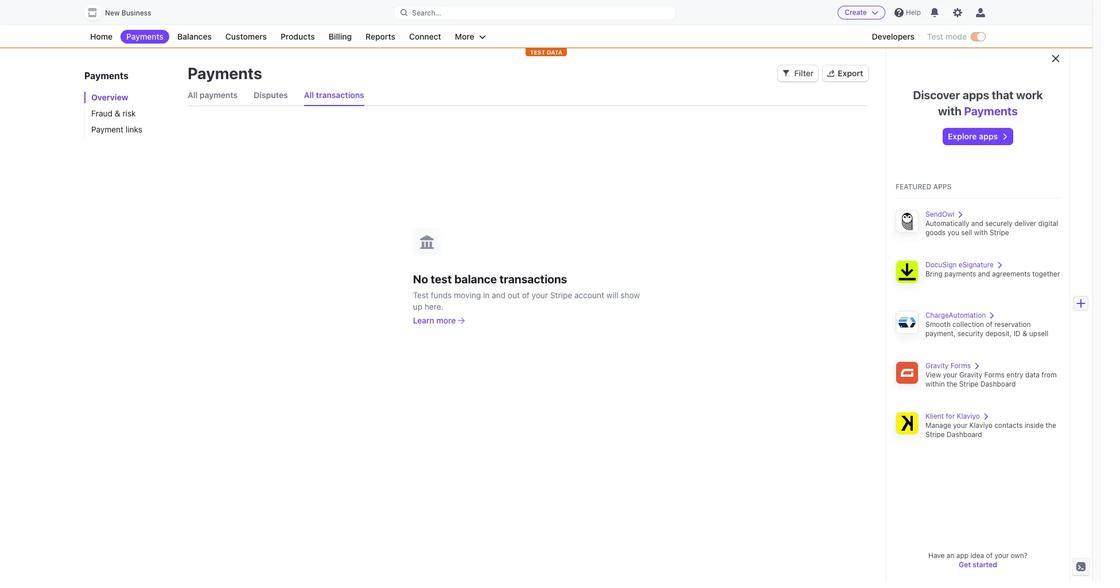 Task type: describe. For each thing, give the bounding box(es) containing it.
connect link
[[404, 30, 447, 44]]

will
[[607, 290, 619, 300]]

stripe inside "automatically and securely deliver digital goods you sell with stripe"
[[990, 228, 1010, 237]]

get started link
[[959, 561, 998, 570]]

payments up all payments at the left of page
[[188, 64, 262, 83]]

gravity forms image
[[896, 362, 919, 385]]

payment links link
[[84, 124, 176, 135]]

docusign
[[926, 261, 957, 269]]

customers link
[[220, 30, 273, 44]]

reports
[[366, 32, 396, 41]]

test data
[[530, 49, 563, 56]]

manage
[[926, 421, 952, 430]]

idea
[[971, 552, 985, 560]]

svg image
[[783, 70, 790, 77]]

featured
[[896, 183, 932, 191]]

work
[[1017, 88, 1044, 102]]

payments down that
[[965, 104, 1018, 118]]

here.
[[425, 302, 444, 311]]

your inside "manage your klaviyo contacts inside the stripe dashboard"
[[954, 421, 968, 430]]

more
[[437, 315, 456, 325]]

view
[[926, 371, 942, 379]]

klient
[[926, 412, 944, 421]]

contacts
[[995, 421, 1023, 430]]

more
[[455, 32, 475, 41]]

disputes link
[[254, 85, 288, 106]]

manage your klaviyo contacts inside the stripe dashboard
[[926, 421, 1057, 439]]

fraud
[[91, 109, 113, 118]]

together
[[1033, 270, 1061, 278]]

deposit,
[[986, 330, 1012, 338]]

klaviyo for for
[[957, 412, 980, 421]]

of inside test funds moving in and out of your stripe account will show up here.
[[522, 290, 530, 300]]

out
[[508, 290, 520, 300]]

0 vertical spatial transactions
[[316, 90, 364, 100]]

connect
[[409, 32, 441, 41]]

featured apps
[[896, 183, 952, 191]]

and inside "automatically and securely deliver digital goods you sell with stripe"
[[972, 219, 984, 228]]

have
[[929, 552, 945, 560]]

apps for explore
[[979, 131, 998, 141]]

payments for bring
[[945, 270, 977, 278]]

1 vertical spatial transactions
[[500, 272, 567, 286]]

bring payments and agreements together
[[926, 270, 1061, 278]]

no test balance transactions
[[413, 272, 567, 286]]

export
[[838, 68, 864, 78]]

collection
[[953, 320, 985, 329]]

inside
[[1025, 421, 1044, 430]]

from
[[1042, 371, 1057, 379]]

0 horizontal spatial forms
[[951, 362, 971, 370]]

sendowl image
[[896, 210, 919, 233]]

sendowl
[[926, 210, 955, 219]]

data
[[1026, 371, 1040, 379]]

all payments link
[[188, 85, 238, 106]]

new business button
[[84, 5, 163, 21]]

stripe inside test funds moving in and out of your stripe account will show up here.
[[550, 290, 573, 300]]

for
[[946, 412, 955, 421]]

automatically and securely deliver digital goods you sell with stripe
[[926, 219, 1059, 237]]

apps
[[934, 183, 952, 191]]

klient for klaviyo image
[[896, 412, 919, 435]]

create
[[845, 8, 867, 17]]

help button
[[890, 3, 926, 22]]

disputes
[[254, 90, 288, 100]]

reports link
[[360, 30, 401, 44]]

new business
[[105, 9, 151, 17]]

search…
[[412, 8, 441, 17]]

explore
[[948, 131, 977, 141]]

filter
[[795, 68, 814, 78]]

balances
[[177, 32, 212, 41]]

reservation
[[995, 320, 1031, 329]]

Search… text field
[[394, 5, 676, 20]]

payments up overview
[[84, 71, 129, 81]]

home
[[90, 32, 113, 41]]

esignature
[[959, 261, 994, 269]]

goods
[[926, 228, 946, 237]]

dashboard inside view your gravity forms entry data from within the stripe dashboard
[[981, 380, 1016, 389]]

more button
[[449, 30, 492, 44]]

gravity inside view your gravity forms entry data from within the stripe dashboard
[[960, 371, 983, 379]]

products
[[281, 32, 315, 41]]

& inside smooth collection of reservation payment, security deposit, id & upsell
[[1023, 330, 1028, 338]]

your inside have an app idea of your own? get started
[[995, 552, 1009, 560]]

in
[[483, 290, 490, 300]]

the inside "manage your klaviyo contacts inside the stripe dashboard"
[[1046, 421, 1057, 430]]

home link
[[84, 30, 118, 44]]

all payments
[[188, 90, 238, 100]]

chargeautomation image
[[896, 311, 919, 334]]

docusign esignature
[[926, 261, 994, 269]]

you
[[948, 228, 960, 237]]

view your gravity forms entry data from within the stripe dashboard
[[926, 371, 1057, 389]]

klient for klaviyo
[[926, 412, 980, 421]]

docusign esignature image
[[896, 261, 919, 284]]

create button
[[838, 6, 886, 20]]

fraud & risk link
[[84, 108, 176, 119]]

moving
[[454, 290, 481, 300]]

sell
[[962, 228, 973, 237]]

all for all transactions
[[304, 90, 314, 100]]

overview
[[91, 92, 128, 102]]

test
[[431, 272, 452, 286]]

upsell
[[1030, 330, 1049, 338]]



Task type: vqa. For each thing, say whether or not it's contained in the screenshot.
more filters
no



Task type: locate. For each thing, give the bounding box(es) containing it.
your inside test funds moving in and out of your stripe account will show up here.
[[532, 290, 548, 300]]

apps inside discover apps that work with
[[963, 88, 990, 102]]

payments link
[[121, 30, 169, 44]]

1 horizontal spatial the
[[1046, 421, 1057, 430]]

forms left entry
[[985, 371, 1005, 379]]

your down gravity forms
[[944, 371, 958, 379]]

overview link
[[84, 92, 176, 103]]

show
[[621, 290, 640, 300]]

0 vertical spatial payments
[[200, 90, 238, 100]]

get
[[959, 561, 971, 570]]

of up started
[[987, 552, 993, 560]]

0 vertical spatial of
[[522, 290, 530, 300]]

funds
[[431, 290, 452, 300]]

the inside view your gravity forms entry data from within the stripe dashboard
[[947, 380, 958, 389]]

1 vertical spatial apps
[[979, 131, 998, 141]]

explore apps
[[948, 131, 998, 141]]

the
[[947, 380, 958, 389], [1046, 421, 1057, 430]]

0 vertical spatial dashboard
[[981, 380, 1016, 389]]

and up the sell
[[972, 219, 984, 228]]

help
[[906, 8, 921, 17]]

filter button
[[779, 65, 819, 82]]

dashboard
[[981, 380, 1016, 389], [947, 431, 983, 439]]

test left mode
[[928, 32, 944, 41]]

payments left "disputes"
[[200, 90, 238, 100]]

dashboard down klient for klaviyo
[[947, 431, 983, 439]]

account
[[575, 290, 605, 300]]

your left own?
[[995, 552, 1009, 560]]

with inside "automatically and securely deliver digital goods you sell with stripe"
[[975, 228, 988, 237]]

0 horizontal spatial gravity
[[926, 362, 949, 370]]

fraud & risk
[[91, 109, 136, 118]]

1 horizontal spatial forms
[[985, 371, 1005, 379]]

business
[[122, 9, 151, 17]]

2 vertical spatial and
[[492, 290, 506, 300]]

id
[[1014, 330, 1021, 338]]

transactions
[[316, 90, 364, 100], [500, 272, 567, 286]]

gravity forms
[[926, 362, 971, 370]]

0 vertical spatial the
[[947, 380, 958, 389]]

1 horizontal spatial gravity
[[960, 371, 983, 379]]

payments down business
[[126, 32, 164, 41]]

payments for all
[[200, 90, 238, 100]]

test for test funds moving in and out of your stripe account will show up here.
[[413, 290, 429, 300]]

of
[[522, 290, 530, 300], [987, 320, 993, 329], [987, 552, 993, 560]]

0 horizontal spatial transactions
[[316, 90, 364, 100]]

&
[[115, 109, 120, 118], [1023, 330, 1028, 338]]

0 horizontal spatial with
[[939, 104, 962, 118]]

1 horizontal spatial transactions
[[500, 272, 567, 286]]

of up deposit,
[[987, 320, 993, 329]]

with right the sell
[[975, 228, 988, 237]]

& right id
[[1023, 330, 1028, 338]]

0 vertical spatial test
[[928, 32, 944, 41]]

with down discover
[[939, 104, 962, 118]]

apps right explore
[[979, 131, 998, 141]]

all transactions
[[304, 90, 364, 100]]

1 vertical spatial with
[[975, 228, 988, 237]]

your down klient for klaviyo
[[954, 421, 968, 430]]

dashboard down entry
[[981, 380, 1016, 389]]

agreements
[[993, 270, 1031, 278]]

2 all from the left
[[304, 90, 314, 100]]

stripe down manage
[[926, 431, 945, 439]]

klaviyo inside "manage your klaviyo contacts inside the stripe dashboard"
[[970, 421, 993, 430]]

1 vertical spatial the
[[1046, 421, 1057, 430]]

an
[[947, 552, 955, 560]]

test funds moving in and out of your stripe account will show up here.
[[413, 290, 640, 311]]

that
[[992, 88, 1014, 102]]

gravity
[[926, 362, 949, 370], [960, 371, 983, 379]]

test for test mode
[[928, 32, 944, 41]]

within
[[926, 380, 945, 389]]

1 vertical spatial dashboard
[[947, 431, 983, 439]]

and right in
[[492, 290, 506, 300]]

tab list
[[188, 85, 868, 106]]

learn more
[[413, 315, 456, 325]]

the right within
[[947, 380, 958, 389]]

export button
[[823, 65, 868, 82]]

test inside test funds moving in and out of your stripe account will show up here.
[[413, 290, 429, 300]]

gravity up 'view'
[[926, 362, 949, 370]]

with
[[939, 104, 962, 118], [975, 228, 988, 237]]

products link
[[275, 30, 321, 44]]

payments down docusign esignature
[[945, 270, 977, 278]]

1 horizontal spatial test
[[928, 32, 944, 41]]

with inside discover apps that work with
[[939, 104, 962, 118]]

discover
[[913, 88, 961, 102]]

learn
[[413, 315, 435, 325]]

securely
[[986, 219, 1013, 228]]

started
[[973, 561, 998, 570]]

1 vertical spatial gravity
[[960, 371, 983, 379]]

1 vertical spatial &
[[1023, 330, 1028, 338]]

1 all from the left
[[188, 90, 198, 100]]

0 vertical spatial &
[[115, 109, 120, 118]]

apps for discover
[[963, 88, 990, 102]]

forms inside view your gravity forms entry data from within the stripe dashboard
[[985, 371, 1005, 379]]

your right out
[[532, 290, 548, 300]]

data
[[547, 49, 563, 56]]

smooth collection of reservation payment, security deposit, id & upsell
[[926, 320, 1049, 338]]

mode
[[946, 32, 967, 41]]

new
[[105, 9, 120, 17]]

0 vertical spatial forms
[[951, 362, 971, 370]]

apps left that
[[963, 88, 990, 102]]

learn more link
[[413, 315, 465, 326]]

chargeautomation
[[926, 311, 986, 320]]

1 horizontal spatial &
[[1023, 330, 1028, 338]]

1 vertical spatial payments
[[945, 270, 977, 278]]

digital
[[1039, 219, 1059, 228]]

discover apps that work with
[[913, 88, 1044, 118]]

of inside have an app idea of your own? get started
[[987, 552, 993, 560]]

security
[[958, 330, 984, 338]]

test mode
[[928, 32, 967, 41]]

stripe down gravity forms
[[960, 380, 979, 389]]

stripe inside view your gravity forms entry data from within the stripe dashboard
[[960, 380, 979, 389]]

Search… search field
[[394, 5, 676, 20]]

stripe inside "manage your klaviyo contacts inside the stripe dashboard"
[[926, 431, 945, 439]]

risk
[[123, 109, 136, 118]]

test
[[530, 49, 546, 56]]

0 vertical spatial and
[[972, 219, 984, 228]]

all for all payments
[[188, 90, 198, 100]]

bring
[[926, 270, 943, 278]]

stripe
[[990, 228, 1010, 237], [550, 290, 573, 300], [960, 380, 979, 389], [926, 431, 945, 439]]

1 horizontal spatial with
[[975, 228, 988, 237]]

stripe left account
[[550, 290, 573, 300]]

1 vertical spatial klaviyo
[[970, 421, 993, 430]]

1 vertical spatial of
[[987, 320, 993, 329]]

2 vertical spatial of
[[987, 552, 993, 560]]

test
[[928, 32, 944, 41], [413, 290, 429, 300]]

klaviyo for your
[[970, 421, 993, 430]]

explore apps link
[[944, 129, 1013, 145]]

payment links
[[91, 125, 142, 134]]

your inside view your gravity forms entry data from within the stripe dashboard
[[944, 371, 958, 379]]

no
[[413, 272, 428, 286]]

balance
[[455, 272, 497, 286]]

the right inside
[[1046, 421, 1057, 430]]

0 horizontal spatial &
[[115, 109, 120, 118]]

0 vertical spatial apps
[[963, 88, 990, 102]]

tab list containing all payments
[[188, 85, 868, 106]]

0 horizontal spatial the
[[947, 380, 958, 389]]

developers
[[872, 32, 915, 41]]

1 vertical spatial and
[[979, 270, 991, 278]]

payment,
[[926, 330, 956, 338]]

payment
[[91, 125, 123, 134]]

payments
[[200, 90, 238, 100], [945, 270, 977, 278]]

of right out
[[522, 290, 530, 300]]

klaviyo right for on the bottom of page
[[957, 412, 980, 421]]

forms up view your gravity forms entry data from within the stripe dashboard
[[951, 362, 971, 370]]

0 horizontal spatial all
[[188, 90, 198, 100]]

forms
[[951, 362, 971, 370], [985, 371, 1005, 379]]

1 vertical spatial forms
[[985, 371, 1005, 379]]

developers link
[[867, 30, 921, 44]]

and down esignature
[[979, 270, 991, 278]]

klaviyo
[[957, 412, 980, 421], [970, 421, 993, 430]]

1 vertical spatial test
[[413, 290, 429, 300]]

klaviyo left the contacts
[[970, 421, 993, 430]]

customers
[[226, 32, 267, 41]]

balances link
[[172, 30, 218, 44]]

up
[[413, 302, 423, 311]]

dashboard inside "manage your klaviyo contacts inside the stripe dashboard"
[[947, 431, 983, 439]]

& inside "link"
[[115, 109, 120, 118]]

entry
[[1007, 371, 1024, 379]]

smooth
[[926, 320, 951, 329]]

stripe down 'securely'
[[990, 228, 1010, 237]]

1 horizontal spatial all
[[304, 90, 314, 100]]

gravity down gravity forms
[[960, 371, 983, 379]]

0 vertical spatial klaviyo
[[957, 412, 980, 421]]

0 vertical spatial gravity
[[926, 362, 949, 370]]

payments
[[126, 32, 164, 41], [188, 64, 262, 83], [84, 71, 129, 81], [965, 104, 1018, 118]]

of inside smooth collection of reservation payment, security deposit, id & upsell
[[987, 320, 993, 329]]

0 horizontal spatial payments
[[200, 90, 238, 100]]

0 vertical spatial with
[[939, 104, 962, 118]]

0 horizontal spatial test
[[413, 290, 429, 300]]

test up up on the bottom left of the page
[[413, 290, 429, 300]]

1 horizontal spatial payments
[[945, 270, 977, 278]]

and inside test funds moving in and out of your stripe account will show up here.
[[492, 290, 506, 300]]

& left risk
[[115, 109, 120, 118]]



